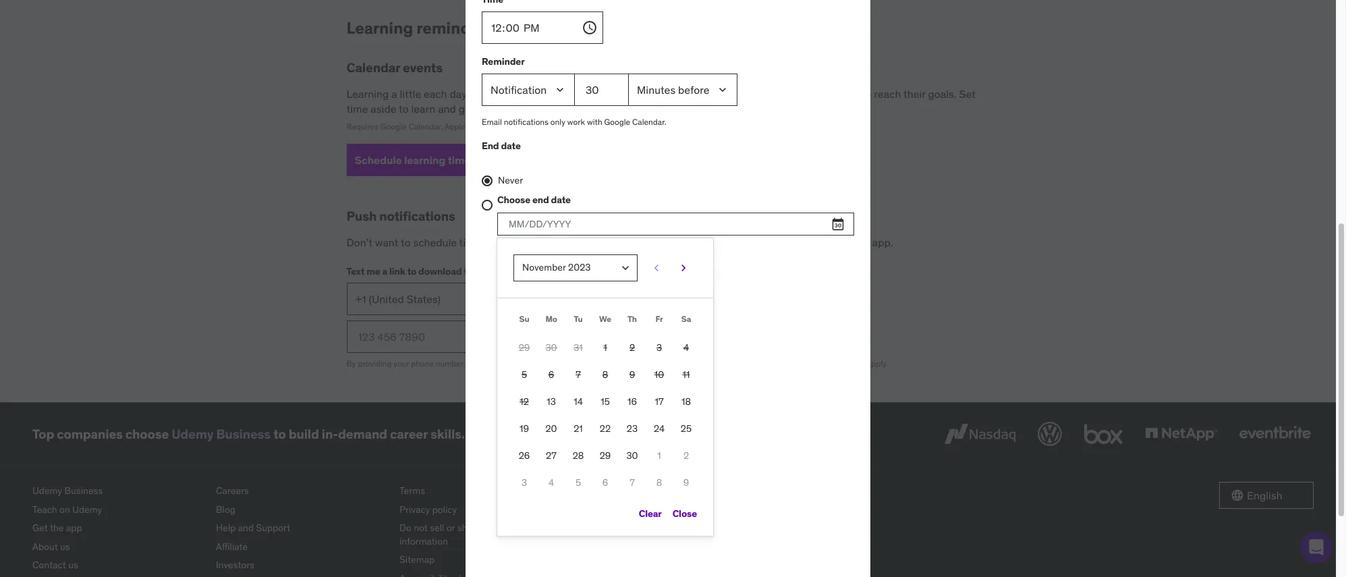 Task type: describe. For each thing, give the bounding box(es) containing it.
learning right make
[[712, 87, 751, 100]]

push
[[347, 208, 377, 224]]

learning inside button
[[404, 153, 446, 166]]

22
[[600, 423, 611, 435]]

or inside terms privacy policy do not sell or share my personal information sitemap
[[447, 522, 455, 534]]

choose
[[497, 194, 531, 206]]

fr
[[656, 314, 663, 324]]

5 for 5 'button' to the right
[[576, 477, 581, 489]]

su
[[519, 314, 529, 324]]

reminder
[[592, 236, 635, 249]]

agree
[[482, 359, 503, 369]]

more
[[807, 87, 832, 100]]

notifications for email
[[504, 117, 549, 127]]

2 calendar, from the left
[[467, 122, 502, 132]]

15 button
[[592, 389, 619, 416]]

information
[[400, 535, 448, 547]]

english button
[[1220, 482, 1314, 509]]

2 vertical spatial notifications
[[695, 236, 755, 249]]

end
[[482, 140, 499, 152]]

are
[[789, 87, 805, 100]]

to right the want at top
[[401, 236, 411, 249]]

0 vertical spatial 4 button
[[673, 335, 700, 362]]

work
[[568, 117, 585, 127]]

0 vertical spatial with
[[587, 117, 603, 127]]

1 horizontal spatial 2 button
[[673, 443, 700, 470]]

schedule
[[355, 153, 402, 166]]

who
[[661, 87, 681, 100]]

career
[[390, 426, 428, 442]]

21
[[574, 423, 583, 435]]

time left blocks?
[[459, 236, 481, 249]]

clear
[[639, 507, 662, 520]]

3 for 3 button to the top
[[657, 342, 662, 354]]

affiliate link
[[216, 538, 389, 556]]

to down 'little' at the top left
[[399, 102, 409, 115]]

mo
[[546, 314, 557, 324]]

by providing your phone number, you agree to receive a one-time automated text message with a link to get app. standard messaging rates may apply.
[[347, 359, 888, 369]]

not
[[414, 522, 428, 534]]

1 horizontal spatial business
[[216, 426, 271, 442]]

adds
[[469, 87, 493, 100]]

your inside learning a little each day adds up. research shows that students who make learning a habit are more likely to reach their goals. set time aside to learn and get reminders using your learning scheduler. requires google calendar, apple calendar, or outlook
[[558, 102, 578, 115]]

1 for leftmost 1 button
[[604, 342, 607, 354]]

0 horizontal spatial 29
[[519, 342, 530, 354]]

careers link
[[216, 482, 389, 501]]

you
[[467, 359, 480, 369]]

using
[[529, 102, 555, 115]]

affiliate
[[216, 540, 248, 553]]

udemy up the teach on the bottom left
[[32, 485, 62, 497]]

0 vertical spatial 7 button
[[565, 362, 592, 389]]

udemy right choose
[[172, 426, 214, 442]]

0 vertical spatial 6 button
[[538, 362, 565, 389]]

0 vertical spatial app.
[[873, 236, 893, 249]]

contact
[[32, 559, 66, 571]]

a down end
[[542, 236, 548, 249]]

to left the "build"
[[273, 426, 286, 442]]

2 vertical spatial get
[[722, 359, 734, 369]]

1 horizontal spatial 5 button
[[565, 470, 592, 497]]

their
[[904, 87, 926, 100]]

0 horizontal spatial 3 button
[[511, 470, 538, 497]]

companies
[[57, 426, 123, 442]]

messaging
[[789, 359, 828, 369]]

7 for 7 button to the top
[[576, 369, 581, 381]]

get inside learning a little each day adds up. research shows that students who make learning a habit are more likely to reach their goals. set time aside to learn and get reminders using your learning scheduler. requires google calendar, apple calendar, or outlook
[[459, 102, 475, 115]]

day
[[450, 87, 467, 100]]

1 horizontal spatial with
[[675, 359, 690, 369]]

1 vertical spatial us
[[68, 559, 78, 571]]

text me a link to download the app
[[347, 266, 497, 278]]

build
[[289, 426, 319, 442]]

2 horizontal spatial the
[[782, 236, 798, 249]]

eventbrite image
[[1237, 419, 1314, 449]]

habit
[[762, 87, 787, 100]]

25
[[681, 423, 692, 435]]

0 vertical spatial us
[[60, 540, 70, 553]]

0 vertical spatial udemy business link
[[172, 426, 271, 442]]

up.
[[496, 87, 510, 100]]

18
[[682, 396, 691, 408]]

19
[[520, 423, 529, 435]]

1 calendar, from the left
[[409, 122, 443, 132]]

or inside learning a little each day adds up. research shows that students who make learning a habit are more likely to reach their goals. set time aside to learn and get reminders using your learning scheduler. requires google calendar, apple calendar, or outlook
[[504, 122, 511, 132]]

5 for left 5 'button'
[[522, 369, 527, 381]]

1 horizontal spatial 29 button
[[592, 443, 619, 470]]

send button
[[482, 321, 536, 353]]

1 vertical spatial 30 button
[[619, 443, 646, 470]]

0 vertical spatial 2 button
[[619, 335, 646, 362]]

share
[[457, 522, 481, 534]]

app for get
[[66, 522, 82, 534]]

outlook
[[513, 122, 541, 132]]

1 vertical spatial date
[[551, 194, 571, 206]]

a left 'little' at the top left
[[392, 87, 397, 100]]

13
[[547, 396, 556, 408]]

volkswagen image
[[1035, 419, 1065, 449]]

teach on udemy link
[[32, 501, 205, 519]]

send
[[496, 330, 522, 343]]

17
[[655, 396, 664, 408]]

8 for rightmost 8 button
[[657, 477, 662, 489]]

standard
[[754, 359, 787, 369]]

that
[[594, 87, 613, 100]]

we
[[599, 314, 611, 324]]

14 button
[[565, 389, 592, 416]]

previous month image
[[650, 261, 663, 275]]

to right 11 button
[[713, 359, 720, 369]]

17 button
[[646, 389, 673, 416]]

8 for leftmost 8 button
[[603, 369, 608, 381]]

1 vertical spatial 7 button
[[619, 470, 646, 497]]

close button
[[673, 502, 697, 525]]

15
[[601, 396, 610, 408]]

11
[[683, 369, 690, 381]]

0 vertical spatial reminders
[[417, 18, 494, 38]]

0 horizontal spatial app.
[[736, 359, 752, 369]]

my
[[483, 522, 496, 534]]

get
[[32, 522, 48, 534]]

26 button
[[511, 443, 538, 470]]

123 456 7890 text field
[[347, 321, 482, 353]]

netapp image
[[1143, 419, 1220, 449]]

the for udemy business teach on udemy get the app about us contact us
[[50, 522, 64, 534]]

24
[[654, 423, 665, 435]]

on
[[59, 503, 70, 515]]

1 vertical spatial link
[[698, 359, 711, 369]]

learn
[[411, 102, 436, 115]]

the for text me a link to download the app
[[464, 266, 478, 278]]

0 horizontal spatial 30
[[546, 342, 557, 354]]

automated
[[583, 359, 622, 369]]

reminder
[[482, 55, 525, 68]]

shows
[[561, 87, 591, 100]]

privacy
[[400, 503, 430, 515]]

1 horizontal spatial 29
[[600, 450, 611, 462]]

learning a little each day adds up. research shows that students who make learning a habit are more likely to reach their goals. set time aside to learn and get reminders using your learning scheduler. requires google calendar, apple calendar, or outlook
[[347, 87, 976, 132]]

13 button
[[538, 389, 565, 416]]

1 vertical spatial 6 button
[[592, 470, 619, 497]]

1 horizontal spatial 8 button
[[646, 470, 673, 497]]

schedule
[[413, 236, 457, 249]]

schedule learning time
[[355, 153, 471, 166]]

1 for the bottom 1 button
[[658, 450, 661, 462]]

1 vertical spatial set
[[523, 236, 539, 249]]

push
[[669, 236, 692, 249]]

close
[[673, 507, 697, 520]]

apply.
[[867, 359, 888, 369]]

rates
[[830, 359, 848, 369]]

apple
[[445, 122, 466, 132]]

1 horizontal spatial get
[[650, 236, 666, 249]]

notifications for push
[[379, 208, 455, 224]]

20 button
[[538, 416, 565, 443]]

18 button
[[673, 389, 700, 416]]

0 vertical spatial 30 button
[[538, 335, 565, 362]]

a right me
[[382, 266, 387, 278]]

choose
[[125, 426, 169, 442]]

27
[[546, 450, 557, 462]]

16 button
[[619, 389, 646, 416]]

and inside learning a little each day adds up. research shows that students who make learning a habit are more likely to reach their goals. set time aside to learn and get reminders using your learning scheduler. requires google calendar, apple calendar, or outlook
[[438, 102, 456, 115]]

phone
[[411, 359, 434, 369]]

and inside 'careers blog help and support affiliate investors'
[[238, 522, 254, 534]]

1 vertical spatial udemy business link
[[32, 482, 205, 501]]

1 vertical spatial 9 button
[[673, 470, 700, 497]]

top companies choose udemy business to build in-demand career skills.
[[32, 426, 465, 442]]

careers blog help and support affiliate investors
[[216, 485, 290, 571]]

to right likely
[[862, 87, 872, 100]]

want
[[375, 236, 399, 249]]

blocks?
[[484, 236, 520, 249]]

28 button
[[565, 443, 592, 470]]

one-
[[548, 359, 565, 369]]



Task type: locate. For each thing, give the bounding box(es) containing it.
29 down 22 button
[[600, 450, 611, 462]]

terms
[[400, 485, 425, 497]]

0 horizontal spatial 5 button
[[511, 362, 538, 389]]

1 horizontal spatial the
[[464, 266, 478, 278]]

7 for 7 button to the bottom
[[630, 477, 635, 489]]

8 up clear
[[657, 477, 662, 489]]

to left download
[[407, 266, 417, 278]]

1 horizontal spatial 7 button
[[619, 470, 646, 497]]

reminders up events
[[417, 18, 494, 38]]

udemy business teach on udemy get the app about us contact us
[[32, 485, 103, 571]]

app for download
[[480, 266, 497, 278]]

learning down apple
[[404, 153, 446, 166]]

0 horizontal spatial 5
[[522, 369, 527, 381]]

udemy right on
[[72, 503, 102, 515]]

time down apple
[[448, 153, 471, 166]]

careers
[[216, 485, 249, 497]]

app inside udemy business teach on udemy get the app about us contact us
[[66, 522, 82, 534]]

30 up one-
[[546, 342, 557, 354]]

9 down text
[[630, 369, 635, 381]]

providing
[[358, 359, 392, 369]]

1 learning from the top
[[347, 18, 413, 38]]

may
[[850, 359, 865, 369]]

1 up automated
[[604, 342, 607, 354]]

0 vertical spatial link
[[389, 266, 405, 278]]

calendar, down 'learn'
[[409, 122, 443, 132]]

29 up the receive
[[519, 342, 530, 354]]

3 down 26 button at the bottom left of the page
[[522, 477, 527, 489]]

1 horizontal spatial app.
[[873, 236, 893, 249]]

1 vertical spatial your
[[394, 359, 409, 369]]

30 button left 31
[[538, 335, 565, 362]]

2 button down the 25
[[673, 443, 700, 470]]

notifications down using
[[504, 117, 549, 127]]

3 for 3 button to the left
[[522, 477, 527, 489]]

google
[[604, 117, 631, 127], [381, 122, 407, 132]]

23 button
[[619, 416, 646, 443]]

1 vertical spatial or
[[447, 522, 455, 534]]

a right 10 button at left
[[692, 359, 696, 369]]

or right sell
[[447, 522, 455, 534]]

0 horizontal spatial 2 button
[[619, 335, 646, 362]]

google down aside
[[381, 122, 407, 132]]

email
[[482, 117, 502, 127]]

10 button
[[646, 362, 673, 389]]

time inside button
[[448, 153, 471, 166]]

your up email notifications only work with google calendar.
[[558, 102, 578, 115]]

0 vertical spatial 8 button
[[592, 362, 619, 389]]

7 button
[[565, 362, 592, 389], [619, 470, 646, 497]]

requires
[[347, 122, 379, 132]]

22 button
[[592, 416, 619, 443]]

set right blocks?
[[523, 236, 539, 249]]

reminders down up.
[[477, 102, 526, 115]]

number,
[[436, 359, 465, 369]]

1 vertical spatial 5 button
[[565, 470, 592, 497]]

th
[[628, 314, 637, 324]]

6 button
[[538, 362, 565, 389], [592, 470, 619, 497]]

and right help
[[238, 522, 254, 534]]

us right contact at the left of the page
[[68, 559, 78, 571]]

1 vertical spatial 3
[[522, 477, 527, 489]]

to right "agree"
[[505, 359, 512, 369]]

help
[[216, 522, 236, 534]]

box image
[[1081, 419, 1127, 449]]

3 up message
[[657, 342, 662, 354]]

teach
[[32, 503, 57, 515]]

learning
[[347, 18, 413, 38], [347, 87, 389, 100]]

sa
[[682, 314, 691, 324]]

get left standard
[[722, 359, 734, 369]]

0 vertical spatial notifications
[[504, 117, 549, 127]]

0 horizontal spatial get
[[459, 102, 475, 115]]

contact us link
[[32, 556, 205, 575]]

29 button down "su"
[[511, 335, 538, 362]]

6 down one-
[[549, 369, 554, 381]]

nasdaq image
[[942, 419, 1019, 449]]

4
[[684, 342, 689, 354], [549, 477, 554, 489]]

2 vertical spatial the
[[50, 522, 64, 534]]

terms link
[[400, 482, 572, 501]]

set right goals.
[[959, 87, 976, 100]]

19 button
[[511, 416, 538, 443]]

help and support link
[[216, 519, 389, 538]]

5 button down the 28
[[565, 470, 592, 497]]

your left phone
[[394, 359, 409, 369]]

1 vertical spatial 7
[[630, 477, 635, 489]]

sitemap
[[400, 554, 435, 566]]

1 horizontal spatial 4 button
[[673, 335, 700, 362]]

0 vertical spatial 9 button
[[619, 362, 646, 389]]

schedule learning time button
[[347, 144, 495, 176]]

9
[[630, 369, 635, 381], [684, 477, 689, 489]]

1 horizontal spatial 3
[[657, 342, 662, 354]]

16
[[628, 396, 637, 408]]

4 button up 11 at right
[[673, 335, 700, 362]]

0 vertical spatial 5 button
[[511, 362, 538, 389]]

1 vertical spatial 4
[[549, 477, 554, 489]]

0 vertical spatial learning
[[347, 18, 413, 38]]

in-
[[322, 426, 338, 442]]

google inside learning a little each day adds up. research shows that students who make learning a habit are more likely to reach their goals. set time aside to learn and get reminders using your learning scheduler. requires google calendar, apple calendar, or outlook
[[381, 122, 407, 132]]

udemy business link up get the app link
[[32, 482, 205, 501]]

8 button
[[592, 362, 619, 389], [646, 470, 673, 497]]

26
[[519, 450, 530, 462]]

1 horizontal spatial 9 button
[[673, 470, 700, 497]]

12
[[520, 396, 529, 408]]

1 horizontal spatial 8
[[657, 477, 662, 489]]

0 horizontal spatial 6
[[549, 369, 554, 381]]

0 horizontal spatial 1 button
[[592, 335, 619, 362]]

0 horizontal spatial 8
[[603, 369, 608, 381]]

0 vertical spatial get
[[459, 102, 475, 115]]

message
[[640, 359, 673, 369]]

don't
[[347, 236, 373, 249]]

business up careers
[[216, 426, 271, 442]]

goals.
[[928, 87, 957, 100]]

1 vertical spatial 5
[[576, 477, 581, 489]]

calendar events
[[347, 59, 443, 75]]

small image
[[1231, 489, 1245, 502]]

8 button up the 15
[[592, 362, 619, 389]]

4 for the bottommost 4 button
[[549, 477, 554, 489]]

0 horizontal spatial 29 button
[[511, 335, 538, 362]]

0 horizontal spatial your
[[394, 359, 409, 369]]

3 button
[[646, 335, 673, 362], [511, 470, 538, 497]]

business
[[216, 426, 271, 442], [64, 485, 103, 497]]

calendar, up end
[[467, 122, 502, 132]]

4 for top 4 button
[[684, 342, 689, 354]]

1 horizontal spatial link
[[698, 359, 711, 369]]

udemy
[[801, 236, 835, 249], [172, 426, 214, 442], [32, 485, 62, 497], [72, 503, 102, 515]]

31 button
[[565, 335, 592, 362]]

1 horizontal spatial 6
[[603, 477, 608, 489]]

do
[[400, 522, 412, 534]]

8 button up clear
[[646, 470, 673, 497]]

9 up close
[[684, 477, 689, 489]]

1 vertical spatial get
[[650, 236, 666, 249]]

investors
[[216, 559, 254, 571]]

with right work on the top of the page
[[587, 117, 603, 127]]

1 horizontal spatial google
[[604, 117, 631, 127]]

learning for learning reminders
[[347, 18, 413, 38]]

learning for learning a little each day adds up. research shows that students who make learning a habit are more likely to reach their goals. set time aside to learn and get reminders using your learning scheduler. requires google calendar, apple calendar, or outlook
[[347, 87, 389, 100]]

21 button
[[565, 416, 592, 443]]

4 up 11 at right
[[684, 342, 689, 354]]

2 button
[[619, 335, 646, 362], [673, 443, 700, 470]]

1 horizontal spatial 6 button
[[592, 470, 619, 497]]

blog link
[[216, 501, 389, 519]]

2 button down th
[[619, 335, 646, 362]]

0 vertical spatial 30
[[546, 342, 557, 354]]

1 vertical spatial 8
[[657, 477, 662, 489]]

14
[[574, 396, 583, 408]]

or right email in the top of the page
[[504, 122, 511, 132]]

receive
[[514, 359, 540, 369]]

0 horizontal spatial 2
[[630, 342, 635, 354]]

6 down 22 button
[[603, 477, 608, 489]]

1 vertical spatial 2
[[684, 450, 689, 462]]

10
[[655, 369, 664, 381]]

udemy left mobile
[[801, 236, 835, 249]]

aside
[[371, 102, 397, 115]]

0 vertical spatial business
[[216, 426, 271, 442]]

7 down the 23 button
[[630, 477, 635, 489]]

6 for bottom 6 button
[[603, 477, 608, 489]]

about
[[32, 540, 58, 553]]

get down the day
[[459, 102, 475, 115]]

and down the day
[[438, 102, 456, 115]]

1 horizontal spatial 4
[[684, 342, 689, 354]]

get left push
[[650, 236, 666, 249]]

0 horizontal spatial with
[[587, 117, 603, 127]]

0 vertical spatial 3
[[657, 342, 662, 354]]

1 vertical spatial 1 button
[[646, 443, 673, 470]]

3 button down 26
[[511, 470, 538, 497]]

the inside udemy business teach on udemy get the app about us contact us
[[50, 522, 64, 534]]

0 vertical spatial the
[[782, 236, 798, 249]]

30 button
[[538, 335, 565, 362], [619, 443, 646, 470]]

0 horizontal spatial 3
[[522, 477, 527, 489]]

0 vertical spatial 6
[[549, 369, 554, 381]]

0 horizontal spatial 9
[[630, 369, 635, 381]]

0 vertical spatial 5
[[522, 369, 527, 381]]

9 button up close
[[673, 470, 700, 497]]

3
[[657, 342, 662, 354], [522, 477, 527, 489]]

0 horizontal spatial 6 button
[[538, 362, 565, 389]]

0 horizontal spatial link
[[389, 266, 405, 278]]

app down blocks?
[[480, 266, 497, 278]]

30 button down 23
[[619, 443, 646, 470]]

1 vertical spatial 9
[[684, 477, 689, 489]]

next month image
[[677, 261, 690, 275]]

0 horizontal spatial 7
[[576, 369, 581, 381]]

reach
[[874, 87, 901, 100]]

investors link
[[216, 556, 389, 575]]

0 vertical spatial 29
[[519, 342, 530, 354]]

learning down that
[[581, 102, 620, 115]]

time
[[347, 102, 368, 115], [448, 153, 471, 166], [459, 236, 481, 249], [565, 359, 581, 369]]

0 vertical spatial or
[[504, 122, 511, 132]]

date picker dialog
[[497, 238, 713, 536]]

2 learning from the top
[[347, 87, 389, 100]]

5 down "28" button on the bottom of page
[[576, 477, 581, 489]]

app. left standard
[[736, 359, 752, 369]]

5 down the receive
[[522, 369, 527, 381]]

policy
[[432, 503, 457, 515]]

a left one-
[[542, 359, 546, 369]]

11 button
[[673, 362, 700, 389]]

tu
[[574, 314, 583, 324]]

0 horizontal spatial 4 button
[[538, 470, 565, 497]]

time up requires
[[347, 102, 368, 115]]

the
[[782, 236, 798, 249], [464, 266, 478, 278], [50, 522, 64, 534]]

1 horizontal spatial 30 button
[[619, 443, 646, 470]]

0 horizontal spatial date
[[501, 140, 521, 152]]

time inside learning a little each day adds up. research shows that students who make learning a habit are more likely to reach their goals. set time aside to learn and get reminders using your learning scheduler. requires google calendar, apple calendar, or outlook
[[347, 102, 368, 115]]

get
[[459, 102, 475, 115], [650, 236, 666, 249], [722, 359, 734, 369]]

us right about on the left of page
[[60, 540, 70, 553]]

the right from
[[782, 236, 798, 249]]

3 button up 10
[[646, 335, 673, 362]]

6 button down 22 button
[[592, 470, 619, 497]]

0 horizontal spatial 1
[[604, 342, 607, 354]]

0 vertical spatial 3 button
[[646, 335, 673, 362]]

0 vertical spatial your
[[558, 102, 578, 115]]

udemy business link up careers
[[172, 426, 271, 442]]

5 button up 12
[[511, 362, 538, 389]]

None number field
[[575, 74, 629, 106]]

7 down 31 button
[[576, 369, 581, 381]]

1 horizontal spatial 1 button
[[646, 443, 673, 470]]

0 vertical spatial date
[[501, 140, 521, 152]]

1 horizontal spatial 5
[[576, 477, 581, 489]]

time down 31
[[565, 359, 581, 369]]

link
[[389, 266, 405, 278], [698, 359, 711, 369]]

the right "get"
[[50, 522, 64, 534]]

little
[[400, 87, 421, 100]]

1 horizontal spatial 30
[[627, 450, 638, 462]]

1 horizontal spatial your
[[558, 102, 578, 115]]

0 horizontal spatial app
[[66, 522, 82, 534]]

link right me
[[389, 266, 405, 278]]

notifications up schedule
[[379, 208, 455, 224]]

skills.
[[431, 426, 465, 442]]

0 vertical spatial 2
[[630, 342, 635, 354]]

0 vertical spatial 4
[[684, 342, 689, 354]]

clear button
[[639, 502, 662, 525]]

app
[[480, 266, 497, 278], [66, 522, 82, 534]]

0 horizontal spatial calendar,
[[409, 122, 443, 132]]

to right the reminder
[[638, 236, 648, 249]]

me
[[367, 266, 380, 278]]

1 vertical spatial 3 button
[[511, 470, 538, 497]]

29 button right the 28
[[592, 443, 619, 470]]

the right download
[[464, 266, 478, 278]]

app down on
[[66, 522, 82, 534]]

2 up text
[[630, 342, 635, 354]]

learning left the reminder
[[550, 236, 590, 249]]

Choose end date text field
[[497, 212, 855, 235]]

7 button up 14
[[565, 362, 592, 389]]

udemy business link
[[172, 426, 271, 442], [32, 482, 205, 501]]

30 down the 23 button
[[627, 450, 638, 462]]

8 down automated
[[603, 369, 608, 381]]

5 button
[[511, 362, 538, 389], [565, 470, 592, 497]]

blog
[[216, 503, 236, 515]]

learning up aside
[[347, 87, 389, 100]]

set inside learning a little each day adds up. research shows that students who make learning a habit are more likely to reach their goals. set time aside to learn and get reminders using your learning scheduler. requires google calendar, apple calendar, or outlook
[[959, 87, 976, 100]]

1 horizontal spatial 1
[[658, 450, 661, 462]]

app. right mobile
[[873, 236, 893, 249]]

1 vertical spatial 4 button
[[538, 470, 565, 497]]

each
[[424, 87, 447, 100]]

0 horizontal spatial 9 button
[[619, 362, 646, 389]]

Time time field
[[482, 12, 598, 44]]

2 down 25 button
[[684, 450, 689, 462]]

0 vertical spatial 9
[[630, 369, 635, 381]]

a left habit
[[754, 87, 760, 100]]

1 down the 24 button
[[658, 450, 661, 462]]

google down that
[[604, 117, 631, 127]]

6 for 6 button to the top
[[549, 369, 554, 381]]

9 button up 16
[[619, 362, 646, 389]]

notifications
[[504, 117, 549, 127], [379, 208, 455, 224], [695, 236, 755, 249]]

0 horizontal spatial 8 button
[[592, 362, 619, 389]]

1 vertical spatial app.
[[736, 359, 752, 369]]

reminders inside learning a little each day adds up. research shows that students who make learning a habit are more likely to reach their goals. set time aside to learn and get reminders using your learning scheduler. requires google calendar, apple calendar, or outlook
[[477, 102, 526, 115]]

end
[[532, 194, 549, 206]]

link up "18" button
[[698, 359, 711, 369]]

0 vertical spatial 1 button
[[592, 335, 619, 362]]

learning inside learning a little each day adds up. research shows that students who make learning a habit are more likely to reach their goals. set time aside to learn and get reminders using your learning scheduler. requires google calendar, apple calendar, or outlook
[[347, 87, 389, 100]]

1 horizontal spatial 3 button
[[646, 335, 673, 362]]

about us link
[[32, 538, 205, 556]]

with up 11 at right
[[675, 359, 690, 369]]

download
[[419, 266, 462, 278]]

1 button down 24
[[646, 443, 673, 470]]

business inside udemy business teach on udemy get the app about us contact us
[[64, 485, 103, 497]]

business up on
[[64, 485, 103, 497]]

4 button down 27
[[538, 470, 565, 497]]



Task type: vqa. For each thing, say whether or not it's contained in the screenshot.
download
yes



